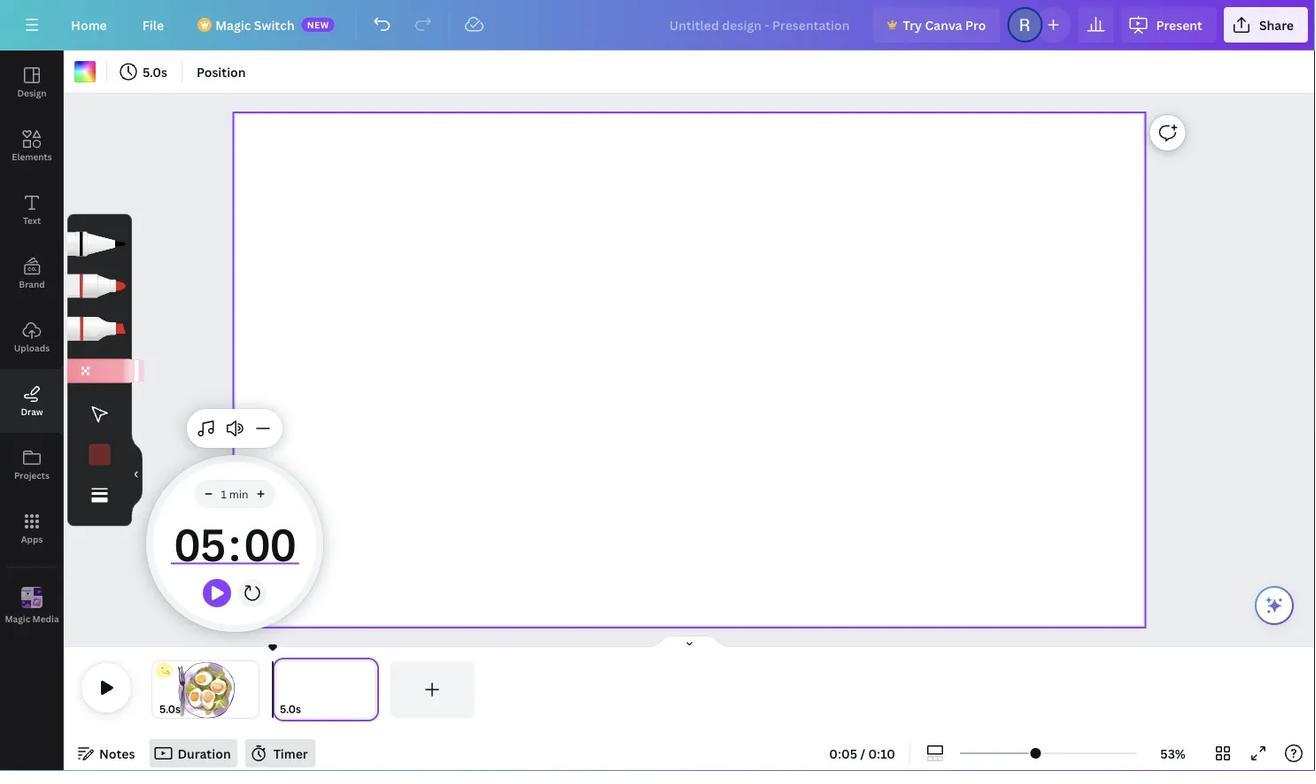 Task type: describe. For each thing, give the bounding box(es) containing it.
text button
[[0, 178, 64, 242]]

min
[[229, 487, 248, 501]]

file
[[142, 16, 164, 33]]

1 min
[[221, 487, 248, 501]]

projects
[[14, 470, 50, 481]]

uploads button
[[0, 306, 64, 369]]

pro
[[966, 16, 986, 33]]

try canva pro
[[903, 16, 986, 33]]

05
[[173, 514, 225, 574]]

position button
[[190, 58, 253, 86]]

present
[[1156, 16, 1203, 33]]

#ffffff image
[[74, 61, 96, 82]]

00 button
[[241, 508, 299, 579]]

media
[[32, 613, 59, 625]]

#e7191f image
[[89, 444, 110, 466]]

design button
[[0, 50, 64, 114]]

elements
[[12, 151, 52, 163]]

position
[[197, 63, 246, 80]]

present button
[[1121, 7, 1217, 43]]

timer button
[[245, 740, 315, 768]]

switch
[[254, 16, 295, 33]]

elements button
[[0, 114, 64, 178]]

timer
[[273, 745, 308, 762]]

brand
[[19, 278, 45, 290]]

try
[[903, 16, 922, 33]]

main menu bar
[[0, 0, 1315, 50]]

magic media button
[[0, 575, 64, 639]]

trimming, end edge slider for 2nd trimming, start edge slider from the left
[[363, 662, 379, 718]]

5.0s button down file dropdown button
[[114, 58, 174, 86]]

file button
[[128, 7, 178, 43]]

/
[[861, 745, 866, 762]]

side panel tab list
[[0, 50, 64, 639]]

magic for magic switch
[[215, 16, 251, 33]]

draw button
[[0, 369, 64, 433]]

duration button
[[149, 740, 238, 768]]

5.0s up the duration button
[[159, 702, 181, 717]]

brand button
[[0, 242, 64, 306]]

canva assistant image
[[1264, 595, 1285, 617]]

apps
[[21, 533, 43, 545]]



Task type: locate. For each thing, give the bounding box(es) containing it.
5.0s
[[143, 63, 167, 80], [159, 702, 181, 717], [280, 702, 301, 717]]

timer containing 05
[[171, 508, 299, 579]]

trimming, end edge slider right page title text field
[[363, 662, 379, 718]]

notes
[[99, 745, 135, 762]]

uploads
[[14, 342, 50, 354]]

0:05
[[829, 745, 858, 762]]

0:10
[[869, 745, 896, 762]]

magic inside button
[[5, 613, 30, 625]]

05 : 00
[[173, 514, 295, 574]]

2 trimming, start edge slider from the left
[[273, 662, 289, 718]]

5.0s button left page title text field
[[280, 701, 301, 718]]

5.0s down file
[[143, 63, 167, 80]]

2 trimming, end edge slider from the left
[[363, 662, 379, 718]]

5.0s button
[[114, 58, 174, 86], [159, 701, 181, 718], [280, 701, 301, 718]]

trimming, end edge slider left page title text field
[[246, 662, 259, 718]]

magic left switch
[[215, 16, 251, 33]]

0:05 / 0:10
[[829, 745, 896, 762]]

trimming, start edge slider left page title text field
[[273, 662, 289, 718]]

projects button
[[0, 433, 64, 497]]

trimming, end edge slider for 1st trimming, start edge slider from the left
[[246, 662, 259, 718]]

1 trimming, end edge slider from the left
[[246, 662, 259, 718]]

0 horizontal spatial magic
[[5, 613, 30, 625]]

05 button
[[171, 508, 229, 579]]

new
[[307, 19, 329, 31]]

1 vertical spatial magic
[[5, 613, 30, 625]]

share
[[1260, 16, 1294, 33]]

home link
[[57, 7, 121, 43]]

magic inside main menu bar
[[215, 16, 251, 33]]

1 trimming, start edge slider from the left
[[152, 662, 165, 718]]

magic left media
[[5, 613, 30, 625]]

home
[[71, 16, 107, 33]]

00
[[243, 514, 295, 574]]

magic for magic media
[[5, 613, 30, 625]]

53% button
[[1145, 740, 1202, 768]]

#e7191f image
[[89, 444, 110, 466]]

0 horizontal spatial trimming, start edge slider
[[152, 662, 165, 718]]

53%
[[1161, 745, 1186, 762]]

magic switch
[[215, 16, 295, 33]]

0 vertical spatial magic
[[215, 16, 251, 33]]

timer
[[171, 508, 299, 579]]

Design title text field
[[655, 7, 866, 43]]

1 horizontal spatial magic
[[215, 16, 251, 33]]

try canva pro button
[[873, 7, 1001, 43]]

:
[[229, 514, 241, 574]]

share button
[[1224, 7, 1308, 43]]

1 horizontal spatial trimming, start edge slider
[[273, 662, 289, 718]]

5.0s button up the duration button
[[159, 701, 181, 718]]

apps button
[[0, 497, 64, 561]]

text
[[23, 214, 41, 226]]

trimming, start edge slider
[[152, 662, 165, 718], [273, 662, 289, 718]]

trimming, end edge slider
[[246, 662, 259, 718], [363, 662, 379, 718]]

Page title text field
[[309, 701, 316, 718]]

canva
[[925, 16, 963, 33]]

hide image
[[131, 432, 143, 517]]

magic media
[[5, 613, 59, 625]]

hide pages image
[[647, 635, 732, 649]]

draw
[[21, 406, 43, 418]]

0 horizontal spatial trimming, end edge slider
[[246, 662, 259, 718]]

notes button
[[71, 740, 142, 768]]

duration
[[178, 745, 231, 762]]

trimming, start edge slider up the duration button
[[152, 662, 165, 718]]

magic
[[215, 16, 251, 33], [5, 613, 30, 625]]

1
[[221, 487, 227, 501]]

5.0s left page title text field
[[280, 702, 301, 717]]

1 horizontal spatial trimming, end edge slider
[[363, 662, 379, 718]]

design
[[17, 87, 47, 99]]



Task type: vqa. For each thing, say whether or not it's contained in the screenshot.
Notes button
yes



